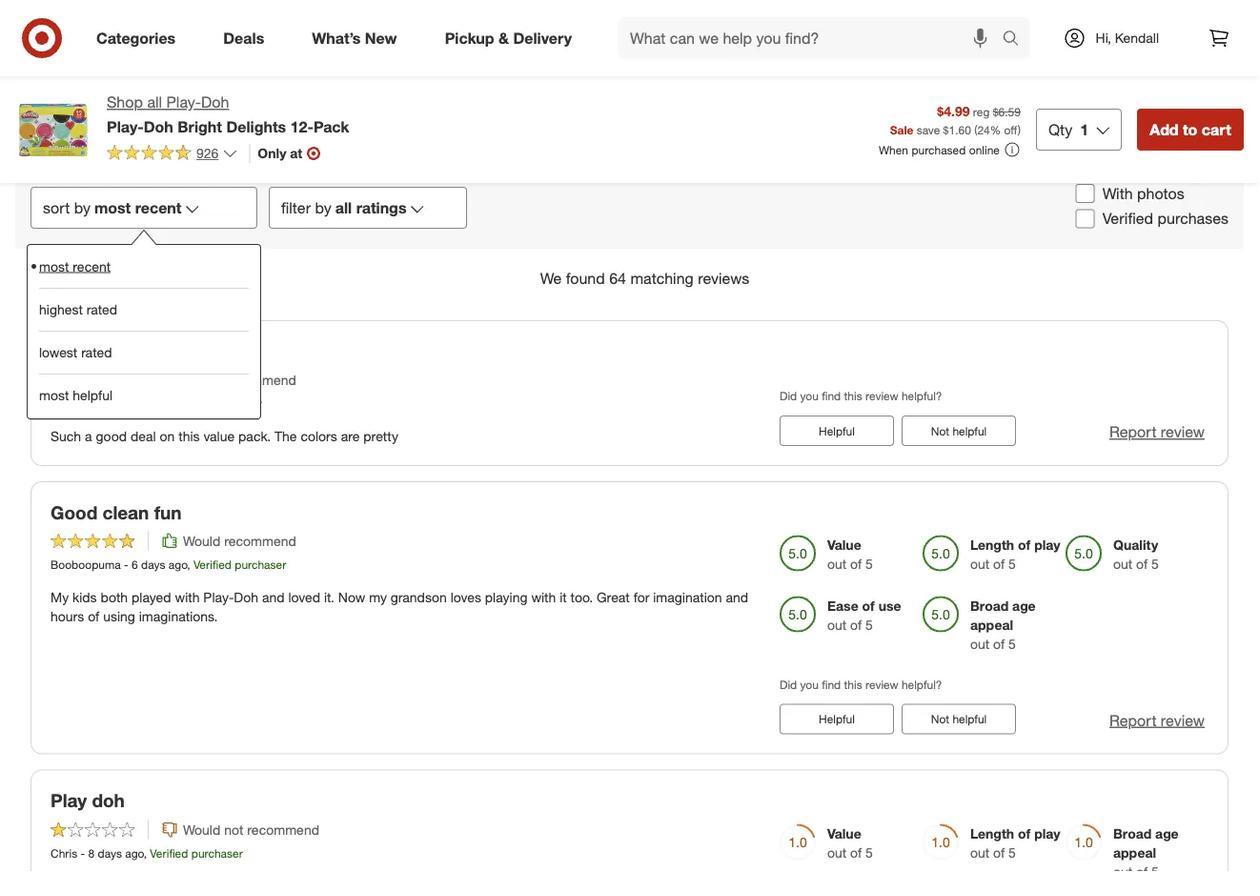 Task type: locate. For each thing, give the bounding box(es) containing it.
out inside ease of use out of 5
[[828, 617, 847, 633]]

days
[[117, 396, 141, 411], [141, 557, 165, 572], [98, 846, 122, 861]]

find for would recommend
[[822, 389, 841, 403]]

broad for broad age appeal out of 5
[[971, 597, 1009, 614]]

length for quality
[[971, 536, 1015, 553]]

1 vertical spatial purchaser
[[235, 557, 286, 572]]

1 vertical spatial days
[[141, 557, 165, 572]]

0 vertical spatial report
[[1110, 423, 1157, 441]]

2 would from the top
[[183, 533, 221, 549]]

clean
[[103, 501, 149, 523]]

report review button
[[1110, 421, 1205, 443], [1110, 710, 1205, 732]]

did you find this review helpful? for out of 5
[[780, 678, 943, 692]]

pickup & delivery link
[[429, 17, 596, 59]]

2 report review from the top
[[1110, 712, 1205, 730]]

imagination
[[653, 589, 722, 606]]

1 helpful? from the top
[[902, 389, 943, 403]]

2 vertical spatial helpful
[[953, 712, 987, 727]]

2 vertical spatial would
[[183, 821, 221, 838]]

add
[[1150, 120, 1179, 139]]

- for play doh
[[81, 846, 85, 861]]

1 vertical spatial report
[[1110, 712, 1157, 730]]

1 vertical spatial helpful?
[[902, 678, 943, 692]]

2 not helpful from the top
[[931, 712, 987, 727]]

6
[[132, 557, 138, 572]]

value for broad age appeal
[[828, 825, 862, 842]]

1 by from the left
[[74, 199, 91, 217]]

all inside the shop all play-doh play-doh bright delights 12-pack
[[147, 93, 162, 112]]

recent up the "highest rated"
[[73, 258, 111, 275]]

broad inside the broad age appeal out of 5
[[971, 597, 1009, 614]]

1 report from the top
[[1110, 423, 1157, 441]]

)
[[1018, 122, 1021, 137]]

did for out of 5
[[780, 678, 797, 692]]

0 vertical spatial play
[[1035, 536, 1061, 553]]

and left loved
[[262, 589, 285, 606]]

appeal inside the broad age appeal out of 5
[[971, 617, 1014, 633]]

such
[[51, 428, 81, 445]]

2 you from the top
[[801, 678, 819, 692]]

most for most helpful
[[39, 387, 69, 404]]

1 horizontal spatial broad
[[1114, 825, 1152, 842]]

1 not helpful button from the top
[[902, 416, 1017, 446]]

search button
[[994, 17, 1040, 63]]

1 report review from the top
[[1110, 423, 1205, 441]]

play doh
[[51, 790, 125, 812]]

not
[[224, 821, 244, 838]]

2 horizontal spatial play-
[[203, 589, 234, 606]]

would recommend
[[183, 372, 296, 388], [183, 533, 296, 549]]

1 horizontal spatial ,
[[187, 557, 190, 572]]

1 horizontal spatial doh
[[201, 93, 229, 112]]

0 vertical spatial value out of 5
[[828, 536, 873, 572]]

1 vertical spatial all
[[335, 199, 352, 217]]

ago right 8
[[125, 846, 144, 861]]

1 horizontal spatial -
[[100, 396, 104, 411]]

1 vertical spatial broad
[[1114, 825, 1152, 842]]

length of play out of 5
[[971, 536, 1061, 572], [971, 825, 1061, 861]]

good down the "highest rated"
[[51, 340, 98, 362]]

helpful? for would recommend
[[902, 389, 943, 403]]

, up imaginations.
[[187, 557, 190, 572]]

recommend right "not"
[[247, 821, 319, 838]]

2 vertical spatial value
[[828, 825, 862, 842]]

2 did from the top
[[780, 678, 797, 692]]

, for play doh
[[144, 846, 147, 861]]

3 would from the top
[[183, 821, 221, 838]]

with photos
[[1103, 184, 1185, 202]]

days for good clean fun
[[141, 557, 165, 572]]

,
[[187, 557, 190, 572], [144, 846, 147, 861]]

age
[[1013, 597, 1036, 614], [1156, 825, 1179, 842]]

verified right 8
[[150, 846, 188, 861]]

2 by from the left
[[315, 199, 332, 217]]

0 vertical spatial age
[[1013, 597, 1036, 614]]

0 horizontal spatial ,
[[144, 846, 147, 861]]

0 vertical spatial helpful button
[[780, 416, 894, 446]]

lowest rated
[[39, 344, 112, 361]]

0 vertical spatial would recommend
[[183, 372, 296, 388]]

value
[[204, 428, 235, 445], [828, 536, 862, 553], [828, 825, 862, 842]]

2 helpful from the top
[[819, 712, 855, 727]]

out inside quality out of 5
[[1114, 556, 1133, 572]]

would recommend up pack. on the left of page
[[183, 372, 296, 388]]

by right filter
[[315, 199, 332, 217]]

play- up bright
[[166, 93, 201, 112]]

recommend up loved
[[224, 533, 296, 549]]

most
[[94, 199, 131, 217], [39, 258, 69, 275], [39, 387, 69, 404]]

- for good
[[100, 396, 104, 411]]

reg
[[973, 104, 990, 119]]

What can we help you find? suggestions appear below search field
[[619, 17, 1008, 59]]

24
[[978, 122, 991, 137]]

1 find from the top
[[822, 389, 841, 403]]

2 horizontal spatial ago
[[169, 557, 187, 572]]

would
[[183, 372, 221, 388], [183, 533, 221, 549], [183, 821, 221, 838]]

all left ratings
[[335, 199, 352, 217]]

would recommend for good clean fun
[[183, 533, 296, 549]]

1 would from the top
[[183, 372, 221, 388]]

0 vertical spatial recommend
[[224, 372, 296, 388]]

loved
[[288, 589, 321, 606]]

with up imaginations.
[[175, 589, 200, 606]]

report review for out of 5
[[1110, 712, 1205, 730]]

1 play from the top
[[1035, 536, 1061, 553]]

1 horizontal spatial appeal
[[1114, 844, 1157, 861]]

with left the it
[[532, 589, 556, 606]]

2 good from the top
[[51, 501, 98, 523]]

0 vertical spatial recent
[[135, 199, 182, 217]]

such a good deal on this value pack. the colors are pretty
[[51, 428, 398, 445]]

play- up imaginations.
[[203, 589, 234, 606]]

0 horizontal spatial with
[[175, 589, 200, 606]]

1 value out of 5 from the top
[[828, 536, 873, 572]]

2 play from the top
[[1035, 825, 1061, 842]]

played
[[132, 589, 171, 606]]

0 vertical spatial play-
[[166, 93, 201, 112]]

1 vertical spatial good
[[51, 501, 98, 523]]

2 horizontal spatial doh
[[234, 589, 258, 606]]

2 find from the top
[[822, 678, 841, 692]]

broad
[[971, 597, 1009, 614], [1114, 825, 1152, 842]]

rated right highest on the left top of the page
[[86, 302, 117, 318]]

1 vertical spatial value out of 5
[[828, 825, 873, 861]]

1 horizontal spatial ago
[[144, 396, 163, 411]]

0 horizontal spatial by
[[74, 199, 91, 217]]

of inside quality out of 5
[[1137, 556, 1148, 572]]

1 vertical spatial did
[[780, 678, 797, 692]]

1 vertical spatial recent
[[73, 258, 111, 275]]

0 vertical spatial all
[[147, 93, 162, 112]]

, for good clean fun
[[187, 557, 190, 572]]

1 vertical spatial length of play out of 5
[[971, 825, 1061, 861]]

1 good from the top
[[51, 340, 98, 362]]

days right 6
[[141, 557, 165, 572]]

purchaser
[[211, 396, 262, 411], [235, 557, 286, 572], [191, 846, 243, 861]]

helpful for out of 5
[[953, 712, 987, 727]]

0 vertical spatial find
[[822, 389, 841, 403]]

reviews
[[698, 269, 750, 288]]

1 vertical spatial rated
[[81, 344, 112, 361]]

helpful button for out of 5
[[780, 704, 894, 735]]

booboopuma - 6 days ago , verified purchaser
[[51, 557, 286, 572]]

on
[[160, 428, 175, 445]]

and right imagination
[[726, 589, 749, 606]]

1 vertical spatial ago
[[169, 557, 187, 572]]

1 vertical spatial value
[[828, 536, 862, 553]]

appeal for broad age appeal out of 5
[[971, 617, 1014, 633]]

most recent
[[39, 258, 111, 275]]

- left 8
[[81, 846, 85, 861]]

2 vertical spatial ago
[[125, 846, 144, 861]]

0 vertical spatial broad
[[971, 597, 1009, 614]]

days right 3
[[117, 396, 141, 411]]

1 did from the top
[[780, 389, 797, 403]]

recommend
[[224, 372, 296, 388], [224, 533, 296, 549], [247, 821, 319, 838]]

0 vertical spatial ago
[[144, 396, 163, 411]]

all right shop
[[147, 93, 162, 112]]

1 would recommend from the top
[[183, 372, 296, 388]]

0 vertical spatial -
[[100, 396, 104, 411]]

1 vertical spatial this
[[179, 428, 200, 445]]

1 vertical spatial -
[[124, 557, 128, 572]]

would for good clean fun
[[183, 533, 221, 549]]

would up jessicak - 3 days ago verified purchaser
[[183, 372, 221, 388]]

helpful
[[819, 424, 855, 438], [819, 712, 855, 727]]

did you find this review helpful?
[[780, 389, 943, 403], [780, 678, 943, 692]]

ago for play doh
[[125, 846, 144, 861]]

only at
[[258, 145, 303, 161]]

by right the sort
[[74, 199, 91, 217]]

play- down shop
[[107, 117, 144, 136]]

purchases
[[1158, 210, 1229, 228]]

- left 6
[[124, 557, 128, 572]]

not helpful for would recommend
[[931, 424, 987, 438]]

not helpful button
[[902, 416, 1017, 446], [902, 704, 1017, 735]]

would recommend for good
[[183, 372, 296, 388]]

appeal
[[971, 617, 1014, 633], [1114, 844, 1157, 861]]

by for sort by
[[74, 199, 91, 217]]

highest rated
[[39, 302, 117, 318]]

0 horizontal spatial and
[[262, 589, 285, 606]]

1 horizontal spatial all
[[335, 199, 352, 217]]

1 not from the top
[[931, 424, 950, 438]]

imaginations.
[[139, 608, 218, 625]]

did you find this review helpful? for would recommend
[[780, 389, 943, 403]]

1 vertical spatial helpful
[[953, 424, 987, 438]]

0 vertical spatial length
[[971, 536, 1015, 553]]

most up such
[[39, 387, 69, 404]]

2 length from the top
[[971, 825, 1015, 842]]

appeal inside the broad age appeal
[[1114, 844, 1157, 861]]

2 value out of 5 from the top
[[828, 825, 873, 861]]

verified up imaginations.
[[193, 557, 232, 572]]

ago up played
[[169, 557, 187, 572]]

8
[[88, 846, 95, 861]]

1 and from the left
[[262, 589, 285, 606]]

2 and from the left
[[726, 589, 749, 606]]

what's
[[312, 29, 361, 47]]

not for would recommend
[[931, 424, 950, 438]]

2 report review button from the top
[[1110, 710, 1205, 732]]

2 helpful button from the top
[[780, 704, 894, 735]]

1 not helpful from the top
[[931, 424, 987, 438]]

age inside the broad age appeal out of 5
[[1013, 597, 1036, 614]]

did for would recommend
[[780, 389, 797, 403]]

guest review image 2 of 2, zoom in image
[[630, 0, 749, 64]]

1 horizontal spatial by
[[315, 199, 332, 217]]

5 inside quality out of 5
[[1152, 556, 1160, 572]]

helpful button for would recommend
[[780, 416, 894, 446]]

my
[[51, 589, 69, 606]]

days right 8
[[98, 846, 122, 861]]

jessicak - 3 days ago verified purchaser
[[51, 396, 262, 411]]

1 vertical spatial helpful button
[[780, 704, 894, 735]]

2 helpful? from the top
[[902, 678, 943, 692]]

good for good
[[51, 340, 98, 362]]

2 did you find this review helpful? from the top
[[780, 678, 943, 692]]

verified up on
[[169, 396, 207, 411]]

1 report review button from the top
[[1110, 421, 1205, 443]]

&
[[499, 29, 509, 47]]

play
[[1035, 536, 1061, 553], [1035, 825, 1061, 842]]

1 vertical spatial not helpful
[[931, 712, 987, 727]]

0 vertical spatial not
[[931, 424, 950, 438]]

2 vertical spatial -
[[81, 846, 85, 861]]

0 vertical spatial value
[[204, 428, 235, 445]]

most inside the most helpful link
[[39, 387, 69, 404]]

1 vertical spatial report review button
[[1110, 710, 1205, 732]]

0 vertical spatial helpful
[[819, 424, 855, 438]]

ago up deal
[[144, 396, 163, 411]]

bright
[[178, 117, 222, 136]]

report for out of 5
[[1110, 712, 1157, 730]]

0 vertical spatial report review button
[[1110, 421, 1205, 443]]

good left clean
[[51, 501, 98, 523]]

1 length from the top
[[971, 536, 1015, 553]]

you for out of 5
[[801, 678, 819, 692]]

broad inside the broad age appeal
[[1114, 825, 1152, 842]]

report review for would recommend
[[1110, 423, 1205, 441]]

0 vertical spatial most
[[94, 199, 131, 217]]

out inside the broad age appeal out of 5
[[971, 636, 990, 652]]

1 vertical spatial not helpful button
[[902, 704, 1017, 735]]

doh left loved
[[234, 589, 258, 606]]

2 length of play out of 5 from the top
[[971, 825, 1061, 861]]

doh up 926 link
[[144, 117, 173, 136]]

2 horizontal spatial -
[[124, 557, 128, 572]]

0 vertical spatial rated
[[86, 302, 117, 318]]

0 vertical spatial report review
[[1110, 423, 1205, 441]]

1 vertical spatial would recommend
[[183, 533, 296, 549]]

recommend for good
[[224, 372, 296, 388]]

only
[[258, 145, 286, 161]]

1 vertical spatial length
[[971, 825, 1015, 842]]

would recommend up booboopuma - 6 days ago , verified purchaser
[[183, 533, 296, 549]]

rated right lowest
[[81, 344, 112, 361]]

1 helpful button from the top
[[780, 416, 894, 446]]

5
[[866, 556, 873, 572], [1009, 556, 1016, 572], [1152, 556, 1160, 572], [866, 617, 873, 633], [1009, 636, 1016, 652], [866, 844, 873, 861], [1009, 844, 1016, 861]]

0 vertical spatial good
[[51, 340, 98, 362]]

0 vertical spatial ,
[[187, 557, 190, 572]]

0 vertical spatial did you find this review helpful?
[[780, 389, 943, 403]]

1 helpful from the top
[[819, 424, 855, 438]]

1 vertical spatial would
[[183, 533, 221, 549]]

filter by all ratings
[[281, 199, 407, 217]]

1 vertical spatial ,
[[144, 846, 147, 861]]

play- inside my kids both played with play-doh and loved it. now my grandson loves playing with it too. great for imagination and hours of using imaginations.
[[203, 589, 234, 606]]

not
[[931, 424, 950, 438], [931, 712, 950, 727]]

1 did you find this review helpful? from the top
[[780, 389, 943, 403]]

2 vertical spatial days
[[98, 846, 122, 861]]

good clean fun
[[51, 501, 182, 523]]

would for play doh
[[183, 821, 221, 838]]

1
[[1081, 120, 1089, 139]]

recommend up pack. on the left of page
[[224, 372, 296, 388]]

fun
[[154, 501, 182, 523]]

helpful button
[[780, 416, 894, 446], [780, 704, 894, 735]]

1 vertical spatial you
[[801, 678, 819, 692]]

1 vertical spatial appeal
[[1114, 844, 1157, 861]]

0 horizontal spatial -
[[81, 846, 85, 861]]

0 vertical spatial not helpful
[[931, 424, 987, 438]]

1 vertical spatial play
[[1035, 825, 1061, 842]]

2 would recommend from the top
[[183, 533, 296, 549]]

1 horizontal spatial play-
[[166, 93, 201, 112]]

1 vertical spatial report review
[[1110, 712, 1205, 730]]

0 vertical spatial doh
[[201, 93, 229, 112]]

good
[[96, 428, 127, 445]]

1 horizontal spatial and
[[726, 589, 749, 606]]

1 vertical spatial most
[[39, 258, 69, 275]]

we found 64 matching reviews
[[540, 269, 750, 288]]

report
[[1110, 423, 1157, 441], [1110, 712, 1157, 730]]

this
[[844, 389, 863, 403], [179, 428, 200, 445], [844, 678, 863, 692]]

play for quality
[[1035, 536, 1061, 553]]

delights
[[226, 117, 286, 136]]

would up booboopuma - 6 days ago , verified purchaser
[[183, 533, 221, 549]]

play
[[51, 790, 87, 812]]

$4.99
[[938, 103, 970, 119]]

0 vertical spatial would
[[183, 372, 221, 388]]

most inside most recent link
[[39, 258, 69, 275]]

doh up bright
[[201, 93, 229, 112]]

online
[[970, 143, 1000, 157]]

0 horizontal spatial broad
[[971, 597, 1009, 614]]

1.60
[[949, 122, 972, 137]]

0 horizontal spatial play-
[[107, 117, 144, 136]]

1 vertical spatial age
[[1156, 825, 1179, 842]]

at
[[290, 145, 303, 161]]

most up highest on the left top of the page
[[39, 258, 69, 275]]

1 vertical spatial recommend
[[224, 533, 296, 549]]

pack
[[314, 117, 349, 136]]

of inside the broad age appeal out of 5
[[994, 636, 1005, 652]]

1 vertical spatial find
[[822, 678, 841, 692]]

, right 8
[[144, 846, 147, 861]]

0 horizontal spatial appeal
[[971, 617, 1014, 633]]

0 horizontal spatial ago
[[125, 846, 144, 861]]

age inside the broad age appeal
[[1156, 825, 1179, 842]]

playing
[[485, 589, 528, 606]]

0 vertical spatial helpful?
[[902, 389, 943, 403]]

would left "not"
[[183, 821, 221, 838]]

recent inside most recent link
[[73, 258, 111, 275]]

2 not helpful button from the top
[[902, 704, 1017, 735]]

1 you from the top
[[801, 389, 819, 403]]

most right the sort
[[94, 199, 131, 217]]

not helpful button for out of 5
[[902, 704, 1017, 735]]

recent down 926 link
[[135, 199, 182, 217]]

2 vertical spatial doh
[[234, 589, 258, 606]]

delivery
[[513, 29, 572, 47]]

not helpful
[[931, 424, 987, 438], [931, 712, 987, 727]]

- left 3
[[100, 396, 104, 411]]

0 horizontal spatial doh
[[144, 117, 173, 136]]

1 length of play out of 5 from the top
[[971, 536, 1061, 572]]

2 report from the top
[[1110, 712, 1157, 730]]

a
[[85, 428, 92, 445]]

2 not from the top
[[931, 712, 950, 727]]

most recent link
[[39, 245, 249, 288]]

length
[[971, 536, 1015, 553], [971, 825, 1015, 842]]

0 horizontal spatial age
[[1013, 597, 1036, 614]]

1 horizontal spatial age
[[1156, 825, 1179, 842]]

0 vertical spatial you
[[801, 389, 819, 403]]

0 vertical spatial purchaser
[[211, 396, 262, 411]]

pack.
[[238, 428, 271, 445]]

length for broad age appeal
[[971, 825, 1015, 842]]

not for out of 5
[[931, 712, 950, 727]]



Task type: vqa. For each thing, say whether or not it's contained in the screenshot.
Target Circle link
no



Task type: describe. For each thing, give the bounding box(es) containing it.
- for good clean fun
[[124, 557, 128, 572]]

value for quality
[[828, 536, 862, 553]]

we
[[540, 269, 562, 288]]

deals link
[[207, 17, 288, 59]]

doh inside my kids both played with play-doh and loved it. now my grandson loves playing with it too. great for imagination and hours of using imaginations.
[[234, 589, 258, 606]]

age for broad age appeal
[[1156, 825, 1179, 842]]

purchased
[[912, 143, 966, 157]]

when purchased online
[[879, 143, 1000, 157]]

5 inside the broad age appeal out of 5
[[1009, 636, 1016, 652]]

value out of 5 for broad age appeal
[[828, 825, 873, 861]]

broad for broad age appeal
[[1114, 825, 1152, 842]]

play for broad age appeal
[[1035, 825, 1061, 842]]

loves
[[451, 589, 481, 606]]

shop
[[107, 93, 143, 112]]

pickup & delivery
[[445, 29, 572, 47]]

not helpful for out of 5
[[931, 712, 987, 727]]

matching
[[631, 269, 694, 288]]

length of play out of 5 for quality
[[971, 536, 1061, 572]]

highest
[[39, 302, 83, 318]]

sale
[[890, 122, 914, 137]]

add to cart
[[1150, 120, 1232, 139]]

pickup
[[445, 29, 494, 47]]

ago for good
[[144, 396, 163, 411]]

verified down the with
[[1103, 210, 1154, 228]]

1 with from the left
[[175, 589, 200, 606]]

it
[[560, 589, 567, 606]]

filter
[[281, 199, 311, 217]]

helpful for would recommend
[[819, 424, 855, 438]]

what's new link
[[296, 17, 421, 59]]

quality
[[1114, 536, 1159, 553]]

find for out of 5
[[822, 678, 841, 692]]

doh
[[92, 790, 125, 812]]

0 vertical spatial helpful
[[73, 387, 113, 404]]

rated for lowest rated
[[81, 344, 112, 361]]

most helpful link
[[39, 374, 249, 417]]

5 inside ease of use out of 5
[[866, 617, 873, 633]]

rated for highest rated
[[86, 302, 117, 318]]

deal
[[131, 428, 156, 445]]

broad age appeal out of 5
[[971, 597, 1036, 652]]

Verified purchases checkbox
[[1076, 209, 1095, 229]]

now
[[338, 589, 366, 606]]

ease
[[828, 597, 859, 614]]

verified purchases
[[1103, 210, 1229, 228]]

purchaser for play doh
[[191, 846, 243, 861]]

most for most recent
[[39, 258, 69, 275]]

categories
[[96, 29, 176, 47]]

age for broad age appeal out of 5
[[1013, 597, 1036, 614]]

lowest
[[39, 344, 78, 361]]

ratings
[[356, 199, 407, 217]]

of inside my kids both played with play-doh and loved it. now my grandson loves playing with it too. great for imagination and hours of using imaginations.
[[88, 608, 99, 625]]

days for good
[[117, 396, 141, 411]]

2 with from the left
[[532, 589, 556, 606]]

deals
[[223, 29, 264, 47]]

report for would recommend
[[1110, 423, 1157, 441]]

not helpful button for would recommend
[[902, 416, 1017, 446]]

926 link
[[107, 144, 238, 166]]

jessicak
[[51, 396, 97, 411]]

3
[[107, 396, 114, 411]]

this for out of 5
[[844, 678, 863, 692]]

$
[[944, 122, 949, 137]]

save
[[917, 122, 940, 137]]

quality out of 5
[[1114, 536, 1160, 572]]

would not recommend
[[183, 821, 319, 838]]

when
[[879, 143, 909, 157]]

the
[[275, 428, 297, 445]]

too.
[[571, 589, 593, 606]]

by for filter by
[[315, 199, 332, 217]]

hi, kendall
[[1096, 30, 1160, 46]]

it.
[[324, 589, 335, 606]]

report review button for out of 5
[[1110, 710, 1205, 732]]

purchaser for good clean fun
[[235, 557, 286, 572]]

2 vertical spatial recommend
[[247, 821, 319, 838]]

booboopuma
[[51, 557, 121, 572]]

great
[[597, 589, 630, 606]]

photos
[[1138, 184, 1185, 202]]

12-
[[290, 117, 314, 136]]

hi,
[[1096, 30, 1112, 46]]

image of play-doh bright delights 12-pack image
[[15, 92, 92, 168]]

report review button for would recommend
[[1110, 421, 1205, 443]]

with
[[1103, 184, 1133, 202]]

both
[[101, 589, 128, 606]]

appeal for broad age appeal
[[1114, 844, 1157, 861]]

sort by most recent
[[43, 199, 182, 217]]

this for would recommend
[[844, 389, 863, 403]]

ago for good clean fun
[[169, 557, 187, 572]]

most helpful
[[39, 387, 113, 404]]

length of play out of 5 for broad age appeal
[[971, 825, 1061, 861]]

64
[[610, 269, 627, 288]]

colors
[[301, 428, 337, 445]]

to
[[1183, 120, 1198, 139]]

for
[[634, 589, 650, 606]]

qty 1
[[1049, 120, 1089, 139]]

1 vertical spatial doh
[[144, 117, 173, 136]]

guest review image 1 of 2, zoom in image
[[495, 0, 615, 64]]

shop all play-doh play-doh bright delights 12-pack
[[107, 93, 349, 136]]

highest rated link
[[39, 288, 249, 331]]

off
[[1005, 122, 1018, 137]]

you for would recommend
[[801, 389, 819, 403]]

helpful for out of 5
[[819, 712, 855, 727]]

926
[[196, 145, 219, 161]]

cart
[[1202, 120, 1232, 139]]

new
[[365, 29, 397, 47]]

categories link
[[80, 17, 200, 59]]

grandson
[[391, 589, 447, 606]]

broad age appeal
[[1114, 825, 1179, 861]]

1 vertical spatial play-
[[107, 117, 144, 136]]

value out of 5 for quality
[[828, 536, 873, 572]]

helpful for would recommend
[[953, 424, 987, 438]]

days for play doh
[[98, 846, 122, 861]]

With photos checkbox
[[1076, 184, 1095, 203]]

$6.59
[[993, 104, 1021, 119]]

hours
[[51, 608, 84, 625]]

would for good
[[183, 372, 221, 388]]

recommend for good clean fun
[[224, 533, 296, 549]]

add to cart button
[[1138, 109, 1244, 151]]

good for good clean fun
[[51, 501, 98, 523]]

search
[[994, 31, 1040, 49]]

helpful? for out of 5
[[902, 678, 943, 692]]



